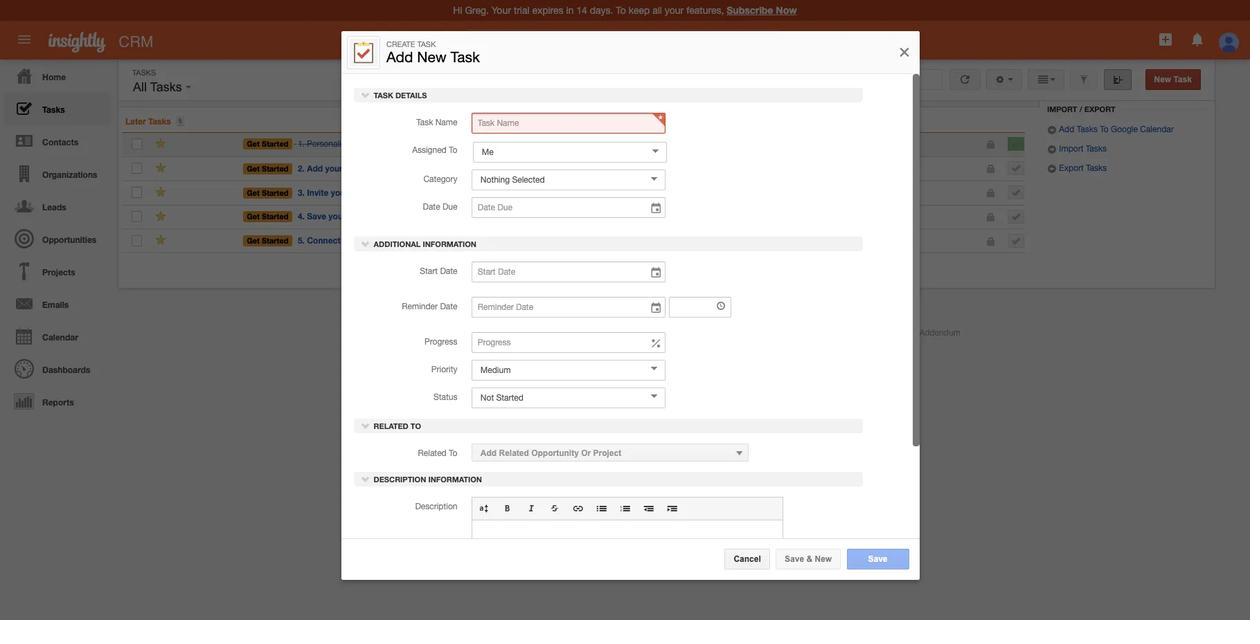 Task type: locate. For each thing, give the bounding box(es) containing it.
3 following image from the top
[[155, 186, 168, 199]]

0 vertical spatial calendar
[[1141, 125, 1174, 135]]

show sidebar image
[[1113, 75, 1123, 85]]

new inside button
[[815, 555, 832, 565]]

1 date field image from the top
[[650, 202, 662, 216]]

edit link right account
[[406, 140, 419, 149]]

0 horizontal spatial related
[[374, 422, 409, 431]]

add up task details on the top left of page
[[386, 48, 413, 65]]

data processing addendum
[[857, 329, 961, 338]]

get started left 1.
[[247, 140, 289, 149]]

contacts link
[[3, 125, 111, 157]]

invite
[[307, 188, 329, 198]]

task name
[[417, 118, 458, 128]]

your left the team
[[331, 188, 349, 198]]

toolbar
[[473, 499, 783, 521]]

new right show sidebar icon
[[1155, 75, 1172, 85]]

0 horizontal spatial calendar
[[42, 333, 78, 343]]

crm
[[119, 33, 153, 51]]

app for android app
[[557, 329, 572, 338]]

1 vertical spatial chevron down image
[[361, 421, 370, 431]]

2 vertical spatial new
[[815, 555, 832, 565]]

tasks down add tasks to google calendar link
[[1087, 144, 1107, 154]]

2 vertical spatial date
[[440, 302, 458, 312]]

chevron down image
[[361, 239, 370, 249], [361, 421, 370, 431], [361, 475, 370, 485]]

new inside create task add new task
[[417, 48, 446, 65]]

later
[[125, 116, 146, 127]]

1 vertical spatial related to
[[418, 449, 458, 459]]

following image for 5. connect to your files and apps
[[155, 234, 168, 247]]

0 horizontal spatial edit link
[[406, 140, 419, 149]]

date right reminder
[[440, 302, 458, 312]]

information
[[423, 239, 477, 249], [429, 476, 482, 485]]

task
[[417, 40, 436, 48], [451, 48, 480, 65], [1174, 75, 1193, 85], [374, 91, 394, 100], [417, 118, 433, 128]]

Date Due text field
[[472, 198, 666, 218]]

1 horizontal spatial new
[[815, 555, 832, 565]]

2 following image from the top
[[155, 234, 168, 247]]

processing
[[876, 329, 918, 338]]

1 vertical spatial date
[[440, 267, 458, 276]]

1 vertical spatial new
[[1155, 75, 1172, 85]]

add tasks to google calendar
[[1058, 125, 1174, 135]]

save for save button
[[869, 555, 888, 565]]

0 horizontal spatial export
[[1060, 164, 1084, 173]]

2 vertical spatial date field image
[[650, 301, 662, 315]]

1 horizontal spatial app
[[686, 329, 701, 338]]

get for 2. add your customers
[[247, 164, 260, 173]]

import
[[1048, 105, 1078, 114], [1060, 144, 1084, 154]]

0 vertical spatial following image
[[155, 210, 168, 223]]

0 horizontal spatial emails link
[[3, 288, 111, 320]]

edit link
[[406, 140, 419, 149], [434, 237, 447, 245]]

None checkbox
[[132, 88, 143, 99], [132, 211, 142, 222], [132, 88, 143, 99], [132, 211, 142, 222]]

2. add your customers
[[298, 163, 390, 174]]

1 get from the top
[[247, 140, 260, 149]]

edit
[[406, 140, 419, 149], [434, 237, 447, 245]]

get started left 5.
[[247, 236, 289, 245]]

started left 1.
[[262, 140, 289, 149]]

get started
[[247, 140, 289, 149], [247, 164, 289, 173], [247, 188, 289, 197], [247, 212, 289, 221], [247, 236, 289, 245]]

1 vertical spatial emails
[[42, 300, 69, 310]]

new right &
[[815, 555, 832, 565]]

1 vertical spatial information
[[429, 476, 482, 485]]

2 following image from the top
[[155, 161, 168, 175]]

2 date field image from the top
[[650, 266, 662, 280]]

1 vertical spatial export
[[1060, 164, 1084, 173]]

chevron down image
[[361, 90, 370, 100]]

1 horizontal spatial edit link
[[434, 237, 447, 245]]

4 get from the top
[[247, 212, 260, 221]]

0 horizontal spatial edit
[[406, 140, 419, 149]]

status
[[434, 393, 458, 402]]

edit inside 1. personalize your account edit
[[406, 140, 419, 149]]

your
[[352, 140, 369, 149], [325, 163, 343, 174], [331, 188, 349, 198], [329, 212, 346, 222], [353, 236, 371, 246]]

notifications image
[[1190, 31, 1206, 48]]

1 horizontal spatial calendar
[[1141, 125, 1174, 135]]

0 vertical spatial import
[[1048, 105, 1078, 114]]

2 vertical spatial following image
[[155, 186, 168, 199]]

save
[[307, 212, 326, 222], [785, 555, 805, 565], [869, 555, 888, 565]]

following image
[[155, 137, 168, 151], [155, 161, 168, 175], [155, 186, 168, 199]]

1 horizontal spatial emails link
[[468, 29, 528, 54]]

category
[[424, 175, 458, 184]]

emails inside navigation
[[42, 300, 69, 310]]

tasks up contacts link
[[42, 105, 65, 115]]

import for import tasks
[[1060, 144, 1084, 154]]

3 get from the top
[[247, 188, 260, 197]]

1 vertical spatial following image
[[155, 234, 168, 247]]

emails right create task add new task
[[482, 36, 513, 47]]

your for team
[[331, 188, 349, 198]]

edit link right apps
[[434, 237, 447, 245]]

3 chevron down image from the top
[[361, 475, 370, 485]]

task details
[[372, 91, 427, 100]]

1 started from the top
[[262, 140, 289, 149]]

1 vertical spatial calendar
[[42, 333, 78, 343]]

data
[[857, 329, 874, 338]]

recycle bin link
[[1048, 88, 1120, 99]]

add
[[386, 48, 413, 65], [1060, 125, 1075, 135], [307, 163, 323, 174], [481, 449, 497, 459]]

tasks link
[[3, 92, 111, 125]]

bin
[[1100, 88, 1113, 97]]

1 horizontal spatial save
[[785, 555, 805, 565]]

calendar right google
[[1141, 125, 1174, 135]]

2 vertical spatial chevron down image
[[361, 475, 370, 485]]

started for 3. invite your team
[[262, 188, 289, 197]]

0 vertical spatial information
[[423, 239, 477, 249]]

0 vertical spatial related to
[[372, 422, 421, 431]]

navigation
[[0, 60, 111, 418]]

1 vertical spatial edit
[[434, 237, 447, 245]]

Reminder Date text field
[[472, 297, 666, 318]]

your left emails
[[329, 212, 346, 222]]

following image
[[155, 210, 168, 223], [155, 234, 168, 247]]

4 started from the top
[[262, 212, 289, 221]]

0 vertical spatial new
[[417, 48, 446, 65]]

new right create
[[417, 48, 446, 65]]

following image for 3. invite your team
[[155, 186, 168, 199]]

emails link
[[468, 29, 528, 54], [3, 288, 111, 320]]

1 following image from the top
[[155, 210, 168, 223]]

2 app from the left
[[686, 329, 701, 338]]

date left due
[[423, 202, 440, 212]]

add new task dialog
[[341, 31, 920, 621]]

api
[[487, 329, 500, 338]]

projects link
[[3, 255, 111, 288]]

chevron down image for description
[[361, 475, 370, 485]]

calendar inside navigation
[[42, 333, 78, 343]]

0 vertical spatial edit
[[406, 140, 419, 149]]

tasks up 'all'
[[132, 69, 156, 77]]

started left 2.
[[262, 164, 289, 173]]

app
[[557, 329, 572, 338], [686, 329, 701, 338]]

tasks right 'all'
[[150, 80, 182, 94]]

calendar up dashboards link
[[42, 333, 78, 343]]

save button
[[847, 550, 910, 570]]

date right start
[[440, 267, 458, 276]]

None text field
[[528, 29, 781, 54]]

leads link
[[3, 190, 111, 222]]

0 horizontal spatial new
[[417, 48, 446, 65]]

date
[[423, 202, 440, 212], [440, 267, 458, 276], [440, 302, 458, 312]]

0 vertical spatial export
[[1085, 105, 1116, 114]]

or
[[582, 449, 591, 459]]

4 get started from the top
[[247, 212, 289, 221]]

iphone app
[[658, 329, 701, 338]]

refresh list image
[[959, 75, 972, 85]]

close image
[[898, 44, 912, 61]]

2 get started from the top
[[247, 164, 289, 173]]

edit right account
[[406, 140, 419, 149]]

1 horizontal spatial edit
[[434, 237, 447, 245]]

1 vertical spatial description
[[415, 503, 458, 512]]

1.
[[298, 140, 305, 149]]

started left 5.
[[262, 236, 289, 245]]

get started left the 3.
[[247, 188, 289, 197]]

your for account
[[352, 140, 369, 149]]

5 get from the top
[[247, 236, 260, 245]]

import up export tasks link on the right of the page
[[1060, 144, 1084, 154]]

navigation containing home
[[0, 60, 111, 418]]

information for description information
[[429, 476, 482, 485]]

get left 2.
[[247, 164, 260, 173]]

to
[[343, 236, 351, 246]]

your up customers
[[352, 140, 369, 149]]

1. personalize your account link
[[297, 138, 405, 151]]

toolbar inside add new task dialog
[[473, 499, 783, 521]]

chevron down image for related to
[[361, 421, 370, 431]]

2 horizontal spatial save
[[869, 555, 888, 565]]

1 horizontal spatial export
[[1085, 105, 1116, 114]]

0 horizontal spatial emails
[[42, 300, 69, 310]]

started left the 3.
[[262, 188, 289, 197]]

0 vertical spatial date
[[423, 202, 440, 212]]

0 vertical spatial edit link
[[406, 140, 419, 149]]

import left /
[[1048, 105, 1078, 114]]

recycle
[[1062, 88, 1098, 97]]

edit right apps
[[434, 237, 447, 245]]

your up 3. invite your team
[[325, 163, 343, 174]]

0 horizontal spatial save
[[307, 212, 326, 222]]

1 vertical spatial following image
[[155, 161, 168, 175]]

emails up the calendar link
[[42, 300, 69, 310]]

organizations
[[42, 170, 97, 180]]

app for iphone app
[[686, 329, 701, 338]]

get left 1.
[[247, 140, 260, 149]]

get left 5.
[[247, 236, 260, 245]]

1 vertical spatial emails link
[[3, 288, 111, 320]]

google
[[1112, 125, 1139, 135]]

save right 4.
[[307, 212, 326, 222]]

export down import tasks link
[[1060, 164, 1084, 173]]

3 get started from the top
[[247, 188, 289, 197]]

application
[[472, 498, 784, 556]]

0 vertical spatial following image
[[155, 137, 168, 151]]

date due
[[423, 202, 458, 212]]

import for import / export
[[1048, 105, 1078, 114]]

time field image
[[717, 301, 726, 311]]

subscribe now link
[[727, 4, 797, 16]]

get started left 4.
[[247, 212, 289, 221]]

3 started from the top
[[262, 188, 289, 197]]

save left &
[[785, 555, 805, 565]]

1 app from the left
[[557, 329, 572, 338]]

edit inside 5. connect to your files and apps edit
[[434, 237, 447, 245]]

0 vertical spatial description
[[374, 476, 426, 485]]

new task
[[1155, 75, 1193, 85]]

0 vertical spatial chevron down image
[[361, 239, 370, 249]]

0 vertical spatial emails
[[482, 36, 513, 47]]

2 get from the top
[[247, 164, 260, 173]]

2 chevron down image from the top
[[361, 421, 370, 431]]

your inside "link"
[[331, 188, 349, 198]]

0 horizontal spatial app
[[557, 329, 572, 338]]

started left 4.
[[262, 212, 289, 221]]

new
[[417, 48, 446, 65], [1155, 75, 1172, 85], [815, 555, 832, 565]]

get started left 2.
[[247, 164, 289, 173]]

3.
[[298, 188, 305, 198]]

date field image
[[650, 202, 662, 216], [650, 266, 662, 280], [650, 301, 662, 315]]

2 started from the top
[[262, 164, 289, 173]]

None text field
[[669, 297, 732, 318]]

calendar
[[1141, 125, 1174, 135], [42, 333, 78, 343]]

reminder date
[[402, 302, 458, 312]]

save right &
[[869, 555, 888, 565]]

app right android
[[557, 329, 572, 338]]

leads
[[42, 202, 66, 213]]

create task add new task
[[386, 40, 480, 65]]

your right to
[[353, 236, 371, 246]]

related
[[374, 422, 409, 431], [418, 449, 447, 459], [499, 449, 529, 459]]

export down bin
[[1085, 105, 1116, 114]]

app right 'iphone'
[[686, 329, 701, 338]]

1 vertical spatial date field image
[[650, 266, 662, 280]]

get left 4.
[[247, 212, 260, 221]]

project
[[594, 449, 622, 459]]

tasks
[[132, 69, 156, 77], [150, 80, 182, 94], [42, 105, 65, 115], [148, 116, 171, 127], [1077, 125, 1098, 135], [1087, 144, 1107, 154], [1087, 164, 1108, 173]]

get started for 2.
[[247, 164, 289, 173]]

export
[[1085, 105, 1116, 114], [1060, 164, 1084, 173]]

None checkbox
[[132, 139, 142, 150], [132, 163, 142, 174], [132, 187, 142, 198], [132, 235, 142, 246], [132, 139, 142, 150], [132, 163, 142, 174], [132, 187, 142, 198], [132, 235, 142, 246]]

1 vertical spatial edit link
[[434, 237, 447, 245]]

get left the 3.
[[247, 188, 260, 197]]

1 vertical spatial import
[[1060, 144, 1084, 154]]

0 vertical spatial date field image
[[650, 202, 662, 216]]

save & new button
[[776, 550, 841, 570]]



Task type: vqa. For each thing, say whether or not it's contained in the screenshot.
the Not Started cell for 2. Add your customers
no



Task type: describe. For each thing, give the bounding box(es) containing it.
date field image for date due
[[650, 202, 662, 216]]

add related opportunity or project link
[[472, 444, 749, 462]]

dashboards
[[42, 365, 90, 376]]

add left opportunity
[[481, 449, 497, 459]]

1 get started from the top
[[247, 140, 289, 149]]

import tasks
[[1058, 144, 1107, 154]]

started for 4. save your emails
[[262, 212, 289, 221]]

none text field inside add new task dialog
[[669, 297, 732, 318]]

2.
[[298, 163, 305, 174]]

details
[[396, 91, 427, 100]]

your for emails
[[329, 212, 346, 222]]

reports link
[[3, 385, 111, 418]]

5. connect to your files and apps edit
[[298, 236, 447, 246]]

1 chevron down image from the top
[[361, 239, 370, 249]]

edit link for 5. connect to your files and apps
[[434, 237, 447, 245]]

start date
[[420, 267, 458, 276]]

opportunities link
[[3, 222, 111, 255]]

team
[[351, 188, 371, 198]]

application inside add new task dialog
[[472, 498, 784, 556]]

1 following image from the top
[[155, 137, 168, 151]]

progress
[[425, 337, 458, 347]]

dashboards link
[[3, 353, 111, 385]]

apps
[[409, 236, 429, 246]]

description information
[[372, 476, 482, 485]]

due image
[[196, 140, 203, 149]]

export tasks link
[[1048, 164, 1108, 173]]

date field image for start date
[[650, 266, 662, 280]]

home
[[42, 72, 66, 82]]

3 date field image from the top
[[650, 301, 662, 315]]

tasks up 'import tasks'
[[1077, 125, 1098, 135]]

started for 2. add your customers
[[262, 164, 289, 173]]

organizations link
[[3, 157, 111, 190]]

home link
[[3, 60, 111, 92]]

4. save your emails link
[[297, 210, 378, 223]]

following image for 2. add your customers
[[155, 161, 168, 175]]

get for 3. invite your team
[[247, 188, 260, 197]]

percent field image
[[650, 337, 662, 350]]

blog
[[456, 329, 473, 338]]

recycle bin
[[1062, 88, 1113, 97]]

additional
[[374, 239, 421, 249]]

2 horizontal spatial new
[[1155, 75, 1172, 85]]

account
[[371, 140, 401, 149]]

tasks all tasks
[[132, 69, 186, 94]]

cancel button
[[725, 550, 770, 570]]

Task Name text field
[[472, 113, 666, 134]]

cancel
[[734, 555, 761, 565]]

later tasks
[[125, 116, 171, 127]]

additional information
[[372, 239, 477, 249]]

export tasks
[[1058, 164, 1108, 173]]

support
[[412, 329, 442, 338]]

tasks inside navigation
[[42, 105, 65, 115]]

date for start
[[440, 267, 458, 276]]

add up import tasks link
[[1060, 125, 1075, 135]]

add related opportunity or project
[[481, 449, 622, 459]]

3. invite your team link
[[297, 186, 375, 199]]

3. invite your team
[[298, 188, 373, 198]]

reminder
[[402, 302, 438, 312]]

create
[[386, 40, 415, 48]]

save for save & new
[[785, 555, 805, 565]]

5.
[[298, 236, 305, 246]]

subscribe now
[[727, 4, 797, 16]]

get started for 4.
[[247, 212, 289, 221]]

personalize
[[307, 140, 350, 149]]

blog link
[[456, 329, 473, 338]]

all tasks button
[[130, 77, 195, 98]]

new task link
[[1146, 69, 1202, 90]]

reports
[[42, 398, 74, 408]]

following image for 4. save your emails
[[155, 210, 168, 223]]

android app
[[525, 329, 572, 338]]

import tasks link
[[1048, 144, 1107, 154]]

projects
[[42, 268, 75, 278]]

information for additional information
[[423, 239, 477, 249]]

2. add your customers link
[[297, 162, 391, 175]]

save & new
[[785, 555, 832, 565]]

iphone app link
[[646, 329, 701, 338]]

assigned to
[[412, 146, 458, 155]]

get started for 3.
[[247, 188, 289, 197]]

5. connect to your files and apps link
[[297, 234, 432, 248]]

assigned
[[412, 146, 447, 155]]

customer
[[373, 329, 410, 338]]

opportunities
[[42, 235, 97, 245]]

2 horizontal spatial related
[[499, 449, 529, 459]]

your for customers
[[325, 163, 343, 174]]

data processing addendum link
[[857, 329, 961, 338]]

5 get started from the top
[[247, 236, 289, 245]]

add inside create task add new task
[[386, 48, 413, 65]]

&
[[807, 555, 813, 565]]

emails
[[349, 212, 374, 222]]

customers
[[345, 163, 387, 174]]

start
[[420, 267, 438, 276]]

due
[[443, 202, 458, 212]]

subscribe
[[727, 4, 774, 16]]

4. save your emails
[[298, 212, 377, 222]]

tasks down 'import tasks'
[[1087, 164, 1108, 173]]

display: compact image
[[1037, 75, 1051, 85]]

0 vertical spatial emails link
[[468, 29, 528, 54]]

iphone
[[658, 329, 684, 338]]

date for reminder
[[440, 302, 458, 312]]

5 started from the top
[[262, 236, 289, 245]]

add right 2.
[[307, 163, 323, 174]]

edit link for 1. personalize your account
[[406, 140, 419, 149]]

priority
[[432, 365, 458, 375]]

customer support link
[[373, 329, 442, 338]]

get for 4. save your emails
[[247, 212, 260, 221]]

files
[[373, 236, 390, 246]]

customer support
[[373, 329, 442, 338]]

android
[[525, 329, 554, 338]]

tasks left 5
[[148, 116, 171, 127]]

/
[[1080, 105, 1083, 114]]

1 horizontal spatial emails
[[482, 36, 513, 47]]

name
[[436, 118, 458, 128]]

and
[[392, 236, 407, 246]]

connect
[[307, 236, 341, 246]]

calendar link
[[3, 320, 111, 353]]

android app link
[[514, 329, 572, 338]]

import / export
[[1048, 105, 1116, 114]]

Search this list... text field
[[787, 69, 943, 90]]

addendum
[[920, 329, 961, 338]]

1. personalize your account edit
[[298, 140, 419, 149]]

Start Date text field
[[472, 262, 666, 282]]

description for description information
[[374, 476, 426, 485]]

description for description
[[415, 503, 458, 512]]

1 horizontal spatial related
[[418, 449, 447, 459]]

Progress text field
[[472, 332, 666, 353]]

due image
[[196, 237, 203, 245]]

api link
[[487, 329, 500, 338]]

contacts
[[42, 137, 78, 148]]

opportunity
[[532, 449, 579, 459]]

all
[[133, 80, 147, 94]]



